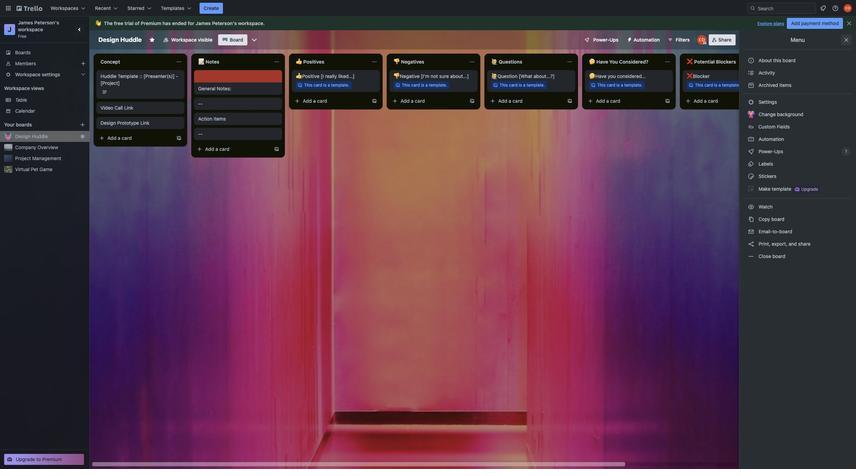 Task type: describe. For each thing, give the bounding box(es) containing it.
customize views image
[[251, 36, 258, 43]]

stickers link
[[744, 171, 852, 182]]

copy board link
[[744, 214, 852, 225]]

positives
[[303, 59, 324, 65]]

not
[[431, 73, 438, 79]]

sm image for watch
[[748, 204, 755, 211]]

change background
[[758, 112, 804, 117]]

this card is a template. for [i'm
[[402, 83, 447, 88]]

company overview link
[[15, 144, 85, 151]]

ups inside button
[[610, 37, 619, 43]]

create button
[[200, 3, 223, 14]]

workspaces button
[[46, 3, 90, 14]]

board down export,
[[773, 254, 786, 260]]

considered...
[[617, 73, 646, 79]]

workspaces
[[51, 5, 78, 11]]

christina overa (christinaovera) image inside primary element
[[844, 4, 852, 12]]

overview
[[38, 145, 58, 150]]

a down ❌blocker link
[[719, 83, 721, 88]]

🤔have you considered...
[[589, 73, 646, 79]]

this for 👍positive
[[304, 83, 313, 88]]

copy
[[759, 217, 770, 222]]

items
[[214, 116, 226, 122]]

trial
[[125, 20, 134, 26]]

open information menu image
[[832, 5, 839, 12]]

is for [i'm
[[421, 83, 424, 88]]

template. for about...?]
[[527, 83, 545, 88]]

create from template… image for 👍positive [i really liked...]
[[372, 98, 377, 104]]

about...]
[[450, 73, 469, 79]]

boards
[[16, 122, 32, 128]]

explore plans
[[758, 21, 785, 26]]

[what
[[519, 73, 533, 79]]

design huddle link
[[15, 133, 77, 140]]

upgrade button
[[793, 186, 820, 194]]

add for 🙋 questions
[[498, 98, 508, 104]]

change
[[759, 112, 776, 117]]

potential
[[694, 59, 715, 65]]

add board image
[[80, 122, 85, 128]]

a down 👍positive
[[313, 98, 316, 104]]

👍 Positives text field
[[292, 56, 368, 67]]

game
[[39, 167, 52, 172]]

this member is an admin of this board. image
[[703, 42, 707, 45]]

labels link
[[744, 159, 852, 170]]

❌ Potential Blockers text field
[[683, 56, 759, 67]]

❌
[[687, 59, 693, 65]]

🙋question [what about...?]
[[492, 73, 555, 79]]

1 -- link from the top
[[198, 101, 278, 107]]

👎negative [i'm not sure about...] link
[[394, 73, 474, 80]]

you
[[610, 59, 618, 65]]

workspace views
[[4, 85, 44, 91]]

board up print, export, and share
[[780, 229, 793, 235]]

table link
[[15, 97, 85, 104]]

add a card button for positives
[[292, 96, 369, 107]]

fields
[[777, 124, 790, 130]]

design for design huddle link
[[15, 134, 31, 139]]

👎 negatives
[[394, 59, 424, 65]]

👎 Negatives text field
[[390, 56, 465, 67]]

add down ❌blocker
[[694, 98, 703, 104]]

workspace for workspace visible
[[171, 37, 197, 43]]

workspace inside james peterson's workspace free
[[18, 27, 43, 32]]

Board name text field
[[95, 34, 145, 45]]

create from template… image for 📝 notes
[[274, 147, 280, 152]]

sm image for copy board
[[748, 216, 755, 223]]

add a card button for have
[[585, 96, 662, 107]]

add for concept
[[107, 135, 117, 141]]

a down [i'm
[[426, 83, 428, 88]]

project management link
[[15, 155, 85, 162]]

template
[[772, 186, 792, 192]]

the
[[104, 20, 113, 26]]

this for 🙋question
[[500, 83, 508, 88]]

is for [i
[[323, 83, 327, 88]]

management
[[32, 156, 61, 161]]

premium inside banner
[[141, 20, 161, 26]]

a down the items
[[216, 146, 218, 152]]

email-
[[759, 229, 773, 235]]

1 horizontal spatial power-ups
[[758, 149, 785, 155]]

add payment method button
[[787, 18, 843, 29]]

2 -- from the top
[[198, 131, 203, 137]]

share
[[799, 241, 811, 247]]

huddle inside huddle template :: [presenter(s)] - [project]
[[101, 73, 116, 79]]

add a card for positives
[[303, 98, 327, 104]]

visible
[[198, 37, 213, 43]]

upgrade for upgrade
[[802, 187, 819, 192]]

a down really
[[328, 83, 330, 88]]

stickers
[[758, 173, 777, 179]]

archived items link
[[744, 80, 852, 91]]

call
[[115, 105, 123, 111]]

template
[[118, 73, 138, 79]]

create from template… image for 🙋question [what about...?]
[[567, 98, 573, 104]]

sm image for print, export, and share
[[748, 241, 755, 248]]

have
[[597, 59, 608, 65]]

starred
[[127, 5, 144, 11]]

virtual pet game link
[[15, 166, 85, 173]]

add a card button for negatives
[[390, 96, 467, 107]]

👍positive [i really liked...] link
[[296, 73, 376, 80]]

general notes:
[[198, 86, 231, 92]]

design prototype link
[[101, 120, 150, 126]]

about...?]
[[534, 73, 555, 79]]

banner containing 👋
[[89, 17, 856, 30]]

your boards with 4 items element
[[4, 121, 70, 129]]

1 horizontal spatial power-
[[759, 149, 775, 155]]

action items
[[198, 116, 226, 122]]

share
[[719, 37, 732, 43]]

design inside text field
[[98, 36, 119, 43]]

activity link
[[744, 67, 852, 78]]

back to home image
[[17, 3, 42, 14]]

archived
[[759, 82, 778, 88]]

virtual pet game
[[15, 167, 52, 172]]

a down ❌blocker
[[704, 98, 707, 104]]

1 -- from the top
[[198, 101, 203, 107]]

1 horizontal spatial ups
[[775, 149, 784, 155]]

add a card button for questions
[[487, 96, 565, 107]]

template. for considered...
[[625, 83, 643, 88]]

james peterson's workspace link
[[18, 20, 60, 32]]

add a card button for notes
[[194, 144, 271, 155]]

free
[[114, 20, 123, 26]]

change background link
[[744, 109, 852, 120]]

table
[[15, 97, 27, 103]]

workspace for workspace settings
[[15, 72, 40, 77]]

create from template… image for 👎negative [i'm not sure about...]
[[470, 98, 475, 104]]

james inside banner
[[196, 20, 211, 26]]

🤔
[[589, 59, 596, 65]]

5 this from the left
[[695, 83, 704, 88]]

search image
[[750, 6, 756, 11]]

🙋question
[[492, 73, 518, 79]]

print, export, and share
[[758, 241, 811, 247]]

board up to-
[[772, 217, 785, 222]]

🤔have you considered... link
[[589, 73, 669, 80]]

background
[[777, 112, 804, 117]]

board inside button
[[783, 57, 796, 63]]

method
[[822, 20, 839, 26]]

👍positive [i really liked...]
[[296, 73, 355, 79]]

video
[[101, 105, 113, 111]]

❌blocker
[[687, 73, 710, 79]]

workspace for workspace views
[[4, 85, 30, 91]]

workspace visible button
[[159, 34, 217, 45]]

2 -- link from the top
[[198, 131, 278, 138]]

design for design prototype link link
[[101, 120, 116, 126]]

close
[[759, 254, 771, 260]]

🤔 have you considered?
[[589, 59, 649, 65]]

recent
[[95, 5, 111, 11]]

company
[[15, 145, 36, 150]]



Task type: vqa. For each thing, say whether or not it's contained in the screenshot.


Task type: locate. For each thing, give the bounding box(es) containing it.
0 horizontal spatial power-
[[594, 37, 610, 43]]

virtual
[[15, 167, 30, 172]]

workspace settings
[[15, 72, 60, 77]]

automation link
[[744, 134, 852, 145]]

star or unstar board image
[[149, 37, 155, 43]]

huddle inside text field
[[120, 36, 142, 43]]

menu
[[791, 37, 805, 43]]

1 vertical spatial huddle
[[101, 73, 116, 79]]

upgrade to premium
[[16, 457, 62, 463]]

james
[[18, 20, 33, 25], [196, 20, 211, 26]]

workspace inside button
[[171, 37, 197, 43]]

explore plans button
[[758, 20, 785, 28]]

add a card for negatives
[[401, 98, 425, 104]]

0 horizontal spatial power-ups
[[594, 37, 619, 43]]

huddle up [project]
[[101, 73, 116, 79]]

filters button
[[666, 34, 692, 45]]

is for [what
[[519, 83, 522, 88]]

automation up considered?
[[634, 37, 660, 43]]

0 vertical spatial premium
[[141, 20, 161, 26]]

for
[[188, 20, 194, 26]]

power-ups up labels
[[758, 149, 785, 155]]

add left payment
[[791, 20, 800, 26]]

premium right 'of'
[[141, 20, 161, 26]]

print, export, and share link
[[744, 239, 852, 250]]

j
[[8, 25, 12, 33]]

0 vertical spatial huddle
[[120, 36, 142, 43]]

is down 👍positive [i really liked...]
[[323, 83, 327, 88]]

of
[[135, 20, 140, 26]]

1 horizontal spatial automation
[[758, 136, 784, 142]]

1 vertical spatial automation
[[758, 136, 784, 142]]

add
[[791, 20, 800, 26], [303, 98, 312, 104], [401, 98, 410, 104], [498, 98, 508, 104], [596, 98, 605, 104], [694, 98, 703, 104], [107, 135, 117, 141], [205, 146, 214, 152]]

sm image for make template
[[748, 186, 755, 192]]

about this board
[[759, 57, 796, 63]]

3 is from the left
[[519, 83, 522, 88]]

workspace inside banner
[[238, 20, 263, 26]]

ups down automation link
[[775, 149, 784, 155]]

sm image for close board
[[748, 253, 755, 260]]

1 vertical spatial design huddle
[[15, 134, 48, 139]]

sm image left close
[[748, 253, 755, 260]]

0 vertical spatial power-
[[594, 37, 610, 43]]

project
[[15, 156, 31, 161]]

0 vertical spatial link
[[124, 105, 133, 111]]

plans
[[774, 21, 785, 26]]

peterson's up board 'link'
[[212, 20, 237, 26]]

workspace up free
[[18, 27, 43, 32]]

0 vertical spatial workspace
[[238, 20, 263, 26]]

this card is a template. down ❌blocker link
[[695, 83, 741, 88]]

0 horizontal spatial create from template… image
[[274, 147, 280, 152]]

1 horizontal spatial design huddle
[[98, 36, 142, 43]]

peterson's inside james peterson's workspace free
[[34, 20, 59, 25]]

2 vertical spatial workspace
[[4, 85, 30, 91]]

general
[[198, 86, 216, 92]]

starred icon image
[[80, 134, 85, 139]]

1 is from the left
[[323, 83, 327, 88]]

is down [i'm
[[421, 83, 424, 88]]

1 vertical spatial design
[[101, 120, 116, 126]]

0 horizontal spatial upgrade
[[16, 457, 35, 463]]

sm image inside email-to-board link
[[748, 229, 755, 235]]

add down 🤔have
[[596, 98, 605, 104]]

sm image inside settings link
[[748, 99, 755, 106]]

sm image inside archived items link
[[748, 82, 755, 89]]

power- inside button
[[594, 37, 610, 43]]

add down design prototype link
[[107, 135, 117, 141]]

-- link
[[198, 101, 278, 107], [198, 131, 278, 138]]

1 horizontal spatial premium
[[141, 20, 161, 26]]

this down 👍positive
[[304, 83, 313, 88]]

sm image inside automation link
[[748, 136, 755, 143]]

❌ potential blockers
[[687, 59, 736, 65]]

1 horizontal spatial workspace
[[238, 20, 263, 26]]

is down 🤔have you considered...
[[617, 83, 620, 88]]

you
[[608, 73, 616, 79]]

4 is from the left
[[617, 83, 620, 88]]

4 sm image from the top
[[748, 253, 755, 260]]

sm image for labels
[[748, 161, 755, 168]]

is
[[323, 83, 327, 88], [421, 83, 424, 88], [519, 83, 522, 88], [617, 83, 620, 88], [715, 83, 718, 88]]

design
[[98, 36, 119, 43], [101, 120, 116, 126], [15, 134, 31, 139]]

0 vertical spatial ups
[[610, 37, 619, 43]]

1 vertical spatial workspace
[[15, 72, 40, 77]]

add a card
[[303, 98, 327, 104], [401, 98, 425, 104], [498, 98, 523, 104], [596, 98, 621, 104], [694, 98, 718, 104], [107, 135, 132, 141], [205, 146, 230, 152]]

video call link link
[[101, 105, 180, 112]]

0 horizontal spatial huddle
[[32, 134, 48, 139]]

1 horizontal spatial upgrade
[[802, 187, 819, 192]]

add a card button down 🤔have you considered... link
[[585, 96, 662, 107]]

add a card button down really
[[292, 96, 369, 107]]

template. down '👍positive [i really liked...]' link at the top
[[331, 83, 350, 88]]

sm image inside labels link
[[748, 161, 755, 168]]

template. down 🙋question [what about...?] "link"
[[527, 83, 545, 88]]

this card is a template. down 🙋question [what about...?]
[[500, 83, 545, 88]]

0 vertical spatial -- link
[[198, 101, 278, 107]]

2 sm image from the top
[[748, 216, 755, 223]]

activity
[[758, 70, 775, 76]]

this card is a template.
[[304, 83, 350, 88], [402, 83, 447, 88], [500, 83, 545, 88], [598, 83, 643, 88], [695, 83, 741, 88]]

add for 👍 positives
[[303, 98, 312, 104]]

questions
[[499, 59, 522, 65]]

peterson's down back to home image
[[34, 20, 59, 25]]

upgrade to premium link
[[4, 455, 84, 466]]

add a card down the items
[[205, 146, 230, 152]]

sm image inside close board link
[[748, 253, 755, 260]]

-- down action
[[198, 131, 203, 137]]

sm image inside stickers link
[[748, 173, 755, 180]]

workspace down members in the left top of the page
[[15, 72, 40, 77]]

views
[[31, 85, 44, 91]]

2 horizontal spatial huddle
[[120, 36, 142, 43]]

0 horizontal spatial automation
[[634, 37, 660, 43]]

5 template. from the left
[[722, 83, 741, 88]]

sm image for settings
[[748, 99, 755, 106]]

link for design prototype link
[[140, 120, 150, 126]]

[i
[[321, 73, 324, 79]]

design prototype link link
[[101, 120, 180, 127]]

custom fields
[[759, 124, 790, 130]]

peterson's
[[34, 20, 59, 25], [212, 20, 237, 26]]

sm image for power-ups
[[748, 148, 755, 155]]

settings
[[42, 72, 60, 77]]

workspace up customize views image
[[238, 20, 263, 26]]

link for video call link
[[124, 105, 133, 111]]

boards
[[15, 50, 31, 55]]

0 vertical spatial --
[[198, 101, 203, 107]]

2 is from the left
[[421, 83, 424, 88]]

add for 📝 notes
[[205, 146, 214, 152]]

👍
[[296, 59, 302, 65]]

1 vertical spatial premium
[[42, 457, 62, 463]]

workspace navigation collapse icon image
[[75, 25, 85, 34]]

this card is a template. down 👍positive [i really liked...]
[[304, 83, 350, 88]]

christina overa (christinaovera) image right open information menu icon
[[844, 4, 852, 12]]

create
[[204, 5, 219, 11]]

this card is a template. for [i
[[304, 83, 350, 88]]

sm image for stickers
[[748, 173, 755, 180]]

huddle up company overview
[[32, 134, 48, 139]]

--
[[198, 101, 203, 107], [198, 131, 203, 137]]

5 this card is a template. from the left
[[695, 83, 741, 88]]

power-ups up have
[[594, 37, 619, 43]]

this down 🤔have
[[598, 83, 606, 88]]

upgrade left to
[[16, 457, 35, 463]]

a down 🙋question [what about...?]
[[523, 83, 526, 88]]

video call link
[[101, 105, 133, 111]]

this card is a template. for [what
[[500, 83, 545, 88]]

0 vertical spatial upgrade
[[802, 187, 819, 192]]

1 vertical spatial power-
[[759, 149, 775, 155]]

sm image left print,
[[748, 241, 755, 248]]

sm image inside copy board link
[[748, 216, 755, 223]]

a down design prototype link
[[118, 135, 120, 141]]

and
[[789, 241, 797, 247]]

add a card for questions
[[498, 98, 523, 104]]

0 horizontal spatial ups
[[610, 37, 619, 43]]

sm image inside activity link
[[748, 70, 755, 76]]

this card is a template. down [i'm
[[402, 83, 447, 88]]

sm image for automation
[[748, 136, 755, 143]]

this card is a template. down 🤔have you considered...
[[598, 83, 643, 88]]

3 this card is a template. from the left
[[500, 83, 545, 88]]

0 vertical spatial christina overa (christinaovera) image
[[844, 4, 852, 12]]

export,
[[772, 241, 788, 247]]

add a card button down [i'm
[[390, 96, 467, 107]]

1 vertical spatial christina overa (christinaovera) image
[[697, 35, 707, 45]]

📝 Notes text field
[[194, 56, 270, 67]]

christina overa (christinaovera) image
[[844, 4, 852, 12], [697, 35, 707, 45]]

email-to-board
[[758, 229, 793, 235]]

3 this from the left
[[500, 83, 508, 88]]

notes:
[[217, 86, 231, 92]]

1 this card is a template. from the left
[[304, 83, 350, 88]]

huddle template :: [presenter(s)] - [project]
[[101, 73, 178, 86]]

action items link
[[198, 116, 278, 123]]

0 vertical spatial create from template… image
[[665, 98, 671, 104]]

add payment method
[[791, 20, 839, 26]]

1 vertical spatial upgrade
[[16, 457, 35, 463]]

your boards
[[4, 122, 32, 128]]

add down the 👎negative
[[401, 98, 410, 104]]

template. down 'considered...' on the right top of page
[[625, 83, 643, 88]]

0 horizontal spatial christina overa (christinaovera) image
[[697, 35, 707, 45]]

templates
[[161, 5, 185, 11]]

peterson's inside banner
[[212, 20, 237, 26]]

Search field
[[756, 3, 816, 13]]

workspace inside popup button
[[15, 72, 40, 77]]

👋
[[95, 20, 101, 26]]

template. down ❌blocker link
[[722, 83, 741, 88]]

christina overa (christinaovera) image right filters
[[697, 35, 707, 45]]

this down ❌blocker
[[695, 83, 704, 88]]

4 template. from the left
[[625, 83, 643, 88]]

this card is a template. for you
[[598, 83, 643, 88]]

0 vertical spatial design huddle
[[98, 36, 142, 43]]

add a card down the 👎negative
[[401, 98, 425, 104]]

add a card down 🙋question
[[498, 98, 523, 104]]

Concept text field
[[96, 56, 172, 67]]

design huddle inside text field
[[98, 36, 142, 43]]

is down 🙋question [what about...?]
[[519, 83, 522, 88]]

design huddle down free
[[98, 36, 142, 43]]

this down 🙋question
[[500, 83, 508, 88]]

settings
[[758, 99, 777, 105]]

add a card button down ❌blocker link
[[683, 96, 760, 107]]

upgrade inside button
[[802, 187, 819, 192]]

sm image inside automation button
[[624, 34, 634, 44]]

sm image for archived items
[[748, 82, 755, 89]]

add a card button down design prototype link link
[[96, 133, 173, 144]]

this
[[304, 83, 313, 88], [402, 83, 410, 88], [500, 83, 508, 88], [598, 83, 606, 88], [695, 83, 704, 88]]

ups up you
[[610, 37, 619, 43]]

3 template. from the left
[[527, 83, 545, 88]]

0 horizontal spatial design huddle
[[15, 134, 48, 139]]

to
[[36, 457, 41, 463]]

a down you
[[607, 98, 609, 104]]

1 vertical spatial --
[[198, 131, 203, 137]]

really
[[325, 73, 337, 79]]

labels
[[758, 161, 773, 167]]

0 vertical spatial design
[[98, 36, 119, 43]]

add down the action items
[[205, 146, 214, 152]]

automation inside button
[[634, 37, 660, 43]]

1 vertical spatial workspace
[[18, 27, 43, 32]]

-
[[176, 73, 178, 79], [198, 101, 200, 107], [200, 101, 203, 107], [198, 131, 200, 137], [200, 131, 203, 137]]

5 is from the left
[[715, 83, 718, 88]]

0 horizontal spatial link
[[124, 105, 133, 111]]

is down ❌blocker link
[[715, 83, 718, 88]]

liked...]
[[338, 73, 355, 79]]

automation down "custom fields" at the top right of the page
[[758, 136, 784, 142]]

sm image left stickers
[[748, 173, 755, 180]]

📝
[[198, 59, 204, 65]]

1 horizontal spatial christina overa (christinaovera) image
[[844, 4, 852, 12]]

1 horizontal spatial peterson's
[[212, 20, 237, 26]]

add a card button down action items link
[[194, 144, 271, 155]]

company overview
[[15, 145, 58, 150]]

is for you
[[617, 83, 620, 88]]

design up company
[[15, 134, 31, 139]]

add a card for have
[[596, 98, 621, 104]]

this for 👎negative
[[402, 83, 410, 88]]

link down video call link link
[[140, 120, 150, 126]]

add a card for notes
[[205, 146, 230, 152]]

a down 🙋question
[[509, 98, 511, 104]]

0 vertical spatial automation
[[634, 37, 660, 43]]

👎
[[394, 59, 400, 65]]

-- link down the general notes: link on the top of page
[[198, 101, 278, 107]]

2 template. from the left
[[429, 83, 447, 88]]

add a card button down [what at the top of the page
[[487, 96, 565, 107]]

premium right to
[[42, 457, 62, 463]]

james up free
[[18, 20, 33, 25]]

sm image for email-to-board
[[748, 229, 755, 235]]

sure
[[439, 73, 449, 79]]

james right for
[[196, 20, 211, 26]]

0 horizontal spatial james
[[18, 20, 33, 25]]

0 notifications image
[[819, 4, 828, 12]]

add a card down design prototype link
[[107, 135, 132, 141]]

2 this from the left
[[402, 83, 410, 88]]

create from template… image for 🤔 have you considered?
[[665, 98, 671, 104]]

j link
[[4, 24, 15, 35]]

3 sm image from the top
[[748, 241, 755, 248]]

1 horizontal spatial link
[[140, 120, 150, 126]]

0 horizontal spatial workspace
[[18, 27, 43, 32]]

sm image
[[748, 173, 755, 180], [748, 216, 755, 223], [748, 241, 755, 248], [748, 253, 755, 260]]

create from template… image
[[372, 98, 377, 104], [470, 98, 475, 104], [567, 98, 573, 104], [176, 136, 182, 141]]

4 this from the left
[[598, 83, 606, 88]]

a down 🤔have you considered...
[[621, 83, 623, 88]]

this for 🤔have
[[598, 83, 606, 88]]

primary element
[[0, 0, 856, 17]]

[project]
[[101, 80, 120, 86]]

0 horizontal spatial peterson's
[[34, 20, 59, 25]]

❌blocker link
[[687, 73, 767, 80]]

🙋 Questions text field
[[487, 56, 563, 67]]

power- up labels
[[759, 149, 775, 155]]

design huddle up company overview
[[15, 134, 48, 139]]

settings link
[[744, 97, 852, 108]]

add inside 'button'
[[791, 20, 800, 26]]

action
[[198, 116, 212, 122]]

prototype
[[117, 120, 139, 126]]

huddle
[[120, 36, 142, 43], [101, 73, 116, 79], [32, 134, 48, 139]]

add a card button
[[292, 96, 369, 107], [390, 96, 467, 107], [487, 96, 565, 107], [585, 96, 662, 107], [683, 96, 760, 107], [96, 133, 173, 144], [194, 144, 271, 155]]

template. down not
[[429, 83, 447, 88]]

template. for not
[[429, 83, 447, 88]]

about
[[759, 57, 772, 63]]

add down 🙋question
[[498, 98, 508, 104]]

add down 👍positive
[[303, 98, 312, 104]]

upgrade for upgrade to premium
[[16, 457, 35, 463]]

workspace down the 👋 the free trial of premium has ended for james peterson's workspace .
[[171, 37, 197, 43]]

1 vertical spatial power-ups
[[758, 149, 785, 155]]

ups
[[610, 37, 619, 43], [775, 149, 784, 155]]

design down the
[[98, 36, 119, 43]]

workspace visible
[[171, 37, 213, 43]]

2 vertical spatial huddle
[[32, 134, 48, 139]]

design down video
[[101, 120, 116, 126]]

1 horizontal spatial huddle
[[101, 73, 116, 79]]

1 vertical spatial create from template… image
[[274, 147, 280, 152]]

this down the 👎negative
[[402, 83, 410, 88]]

- inside huddle template :: [presenter(s)] - [project]
[[176, 73, 178, 79]]

power-ups inside button
[[594, 37, 619, 43]]

add a card down [i
[[303, 98, 327, 104]]

create from template… image
[[665, 98, 671, 104], [274, 147, 280, 152]]

board right the this
[[783, 57, 796, 63]]

2 this card is a template. from the left
[[402, 83, 447, 88]]

0 vertical spatial power-ups
[[594, 37, 619, 43]]

sm image for activity
[[748, 70, 755, 76]]

-- up action
[[198, 101, 203, 107]]

1 this from the left
[[304, 83, 313, 88]]

1 template. from the left
[[331, 83, 350, 88]]

1 vertical spatial link
[[140, 120, 150, 126]]

1 horizontal spatial james
[[196, 20, 211, 26]]

banner
[[89, 17, 856, 30]]

2 vertical spatial design
[[15, 134, 31, 139]]

0 vertical spatial workspace
[[171, 37, 197, 43]]

add a card down ❌blocker
[[694, 98, 718, 104]]

a down the 👎negative
[[411, 98, 414, 104]]

1 vertical spatial ups
[[775, 149, 784, 155]]

power-
[[594, 37, 610, 43], [759, 149, 775, 155]]

board
[[783, 57, 796, 63], [772, 217, 785, 222], [780, 229, 793, 235], [773, 254, 786, 260]]

template. for really
[[331, 83, 350, 88]]

sm image left copy
[[748, 216, 755, 223]]

this
[[774, 57, 782, 63]]

upgrade down stickers link
[[802, 187, 819, 192]]

close board link
[[744, 251, 852, 262]]

free
[[18, 34, 26, 39]]

huddle down trial
[[120, 36, 142, 43]]

::
[[139, 73, 142, 79]]

0 horizontal spatial premium
[[42, 457, 62, 463]]

james peterson's workspace free
[[18, 20, 60, 39]]

1 vertical spatial -- link
[[198, 131, 278, 138]]

sm image inside watch link
[[748, 204, 755, 211]]

🤔have
[[589, 73, 607, 79]]

🤔 Have You Considered? text field
[[585, 56, 661, 67]]

archived items
[[758, 82, 792, 88]]

4 this card is a template. from the left
[[598, 83, 643, 88]]

members
[[15, 61, 36, 66]]

james inside james peterson's workspace free
[[18, 20, 33, 25]]

1 sm image from the top
[[748, 173, 755, 180]]

-- link down action items link
[[198, 131, 278, 138]]

considered?
[[619, 59, 649, 65]]

wave image
[[95, 20, 101, 27]]

add for 🤔 have you considered?
[[596, 98, 605, 104]]

add a card down you
[[596, 98, 621, 104]]

1 horizontal spatial create from template… image
[[665, 98, 671, 104]]

sm image inside print, export, and share link
[[748, 241, 755, 248]]

link right the call
[[124, 105, 133, 111]]

calendar link
[[15, 108, 85, 115]]

sm image
[[624, 34, 634, 44], [748, 70, 755, 76], [748, 82, 755, 89], [748, 99, 755, 106], [748, 136, 755, 143], [748, 148, 755, 155], [748, 161, 755, 168], [748, 186, 755, 192], [748, 204, 755, 211], [748, 229, 755, 235]]

workspace up the table
[[4, 85, 30, 91]]

power- up have
[[594, 37, 610, 43]]

add for 👎 negatives
[[401, 98, 410, 104]]



